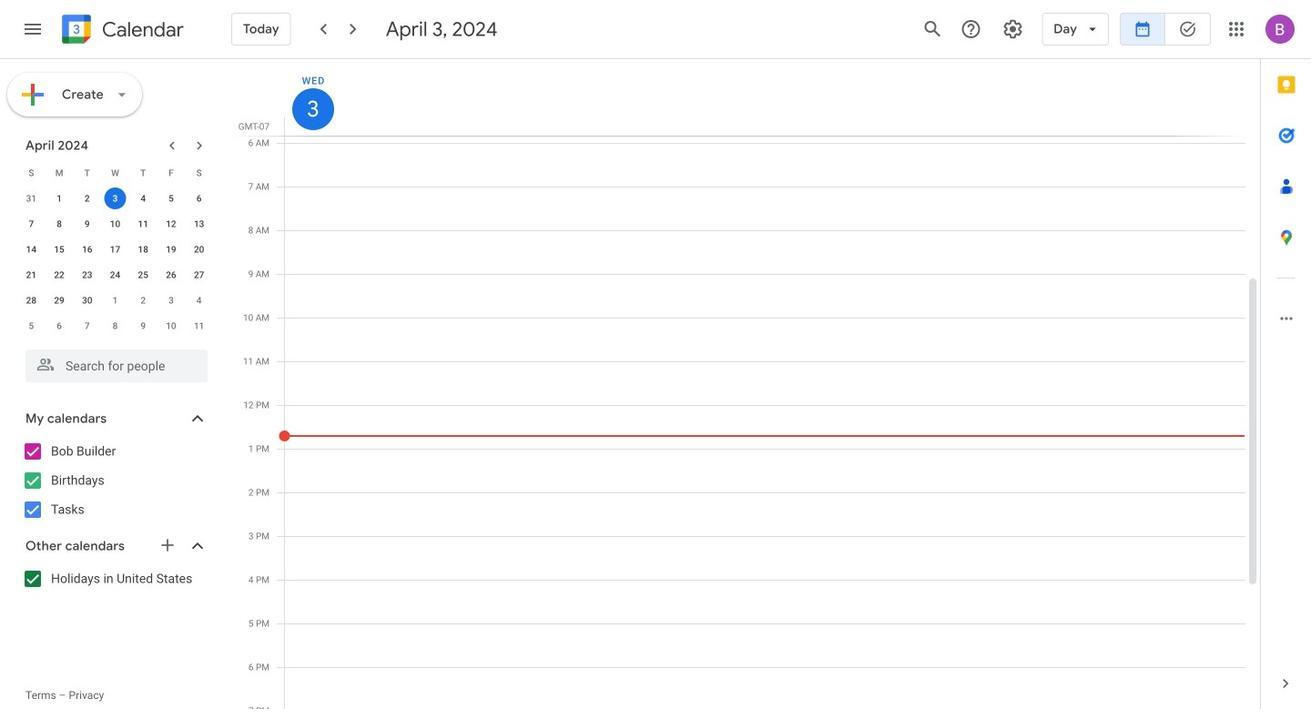 Task type: describe. For each thing, give the bounding box(es) containing it.
22 element
[[48, 264, 70, 286]]

12 element
[[160, 213, 182, 235]]

18 element
[[132, 239, 154, 260]]

main drawer image
[[22, 18, 44, 40]]

may 1 element
[[104, 290, 126, 311]]

may 3 element
[[160, 290, 182, 311]]

4 element
[[132, 188, 154, 209]]

1 row from the top
[[17, 160, 213, 186]]

cell inside april 2024 grid
[[101, 186, 129, 211]]

29 element
[[48, 290, 70, 311]]

april 2024 grid
[[17, 160, 213, 339]]

my calendars list
[[4, 437, 226, 525]]

3 row from the top
[[17, 211, 213, 237]]

2 row from the top
[[17, 186, 213, 211]]

9 element
[[76, 213, 98, 235]]

may 8 element
[[104, 315, 126, 337]]

calendar element
[[58, 11, 184, 51]]

21 element
[[20, 264, 42, 286]]

8 element
[[48, 213, 70, 235]]

30 element
[[76, 290, 98, 311]]

may 4 element
[[188, 290, 210, 311]]

5 row from the top
[[17, 262, 213, 288]]

20 element
[[188, 239, 210, 260]]

11 element
[[132, 213, 154, 235]]

14 element
[[20, 239, 42, 260]]

may 10 element
[[160, 315, 182, 337]]

settings menu image
[[1002, 18, 1024, 40]]

may 2 element
[[132, 290, 154, 311]]

3, today element
[[104, 188, 126, 209]]

may 9 element
[[132, 315, 154, 337]]

1 element
[[48, 188, 70, 209]]



Task type: vqa. For each thing, say whether or not it's contained in the screenshot.
Take
no



Task type: locate. For each thing, give the bounding box(es) containing it.
row down 24 element
[[17, 288, 213, 313]]

column header
[[284, 59, 1246, 136]]

heading inside calendar 'element'
[[98, 19, 184, 41]]

2 element
[[76, 188, 98, 209]]

4 row from the top
[[17, 237, 213, 262]]

25 element
[[132, 264, 154, 286]]

23 element
[[76, 264, 98, 286]]

may 5 element
[[20, 315, 42, 337]]

28 element
[[20, 290, 42, 311]]

5 element
[[160, 188, 182, 209]]

row
[[17, 160, 213, 186], [17, 186, 213, 211], [17, 211, 213, 237], [17, 237, 213, 262], [17, 262, 213, 288], [17, 288, 213, 313], [17, 313, 213, 339]]

Search for people text field
[[36, 350, 197, 383]]

row up 10 element
[[17, 186, 213, 211]]

row group
[[17, 186, 213, 339]]

march 31 element
[[20, 188, 42, 209]]

cell
[[101, 186, 129, 211]]

24 element
[[104, 264, 126, 286]]

19 element
[[160, 239, 182, 260]]

13 element
[[188, 213, 210, 235]]

row down 17 element
[[17, 262, 213, 288]]

add other calendars image
[[158, 536, 177, 555]]

row down 10 element
[[17, 237, 213, 262]]

17 element
[[104, 239, 126, 260]]

tab list
[[1261, 59, 1311, 658]]

None search field
[[0, 342, 226, 383]]

6 row from the top
[[17, 288, 213, 313]]

15 element
[[48, 239, 70, 260]]

27 element
[[188, 264, 210, 286]]

row up 3, today element
[[17, 160, 213, 186]]

16 element
[[76, 239, 98, 260]]

may 7 element
[[76, 315, 98, 337]]

may 6 element
[[48, 315, 70, 337]]

row up 17 element
[[17, 211, 213, 237]]

7 row from the top
[[17, 313, 213, 339]]

26 element
[[160, 264, 182, 286]]

6 element
[[188, 188, 210, 209]]

wednesday, april 3, today element
[[292, 88, 334, 130]]

7 element
[[20, 213, 42, 235]]

heading
[[98, 19, 184, 41]]

row down may 1 "element"
[[17, 313, 213, 339]]

may 11 element
[[188, 315, 210, 337]]

10 element
[[104, 213, 126, 235]]

grid
[[233, 59, 1260, 709]]



